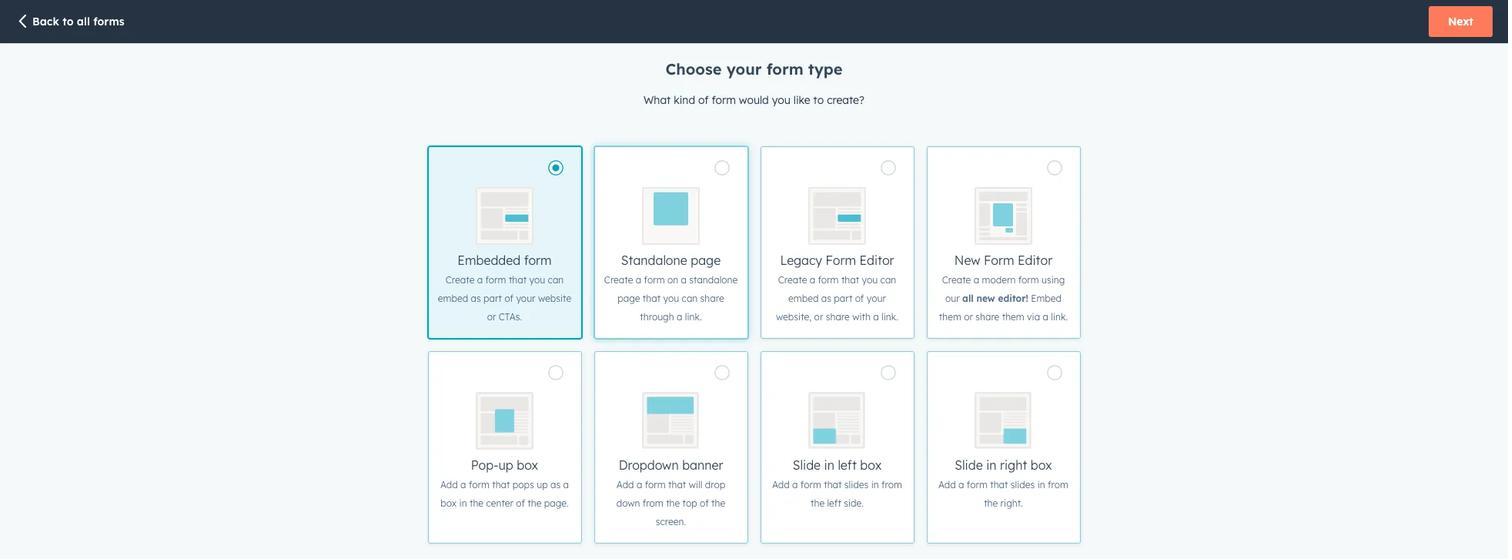 Task type: locate. For each thing, give the bounding box(es) containing it.
them down our
[[939, 311, 962, 323]]

or inside create a form that you can embed as part of your website, or share with a link.
[[814, 311, 824, 323]]

1 horizontal spatial embed
[[789, 293, 819, 304]]

0 vertical spatial all
[[77, 15, 90, 28]]

1 slides from the left
[[845, 479, 869, 491]]

1 vertical spatial to
[[814, 93, 824, 107]]

2 horizontal spatial link.
[[1051, 311, 1068, 323]]

form up editor!
[[1019, 274, 1039, 286]]

embed inside create a form that you can embed as part of your website or ctas.
[[438, 293, 468, 304]]

add right drop
[[772, 479, 790, 491]]

can
[[548, 274, 564, 286], [881, 274, 897, 286], [682, 293, 698, 304]]

as down embedded
[[471, 293, 481, 304]]

next button
[[1429, 6, 1493, 37]]

create a form on a standalone page that you can share through a link.
[[604, 274, 738, 323]]

slide up add a form that slides in from the left side.
[[793, 457, 821, 473]]

add inside add a form that slides in from the left side.
[[772, 479, 790, 491]]

all right our
[[963, 293, 974, 304]]

as down legacy form editor
[[822, 293, 832, 304]]

0 vertical spatial to
[[63, 15, 74, 28]]

3 create from the left
[[778, 274, 807, 286]]

that down slide in right box
[[990, 479, 1008, 491]]

create inside create a form on a standalone page that you can share through a link.
[[604, 274, 633, 286]]

create for embedded form
[[446, 274, 475, 286]]

link.
[[685, 311, 702, 323], [882, 311, 899, 323], [1051, 311, 1068, 323]]

slides
[[845, 479, 869, 491], [1011, 479, 1035, 491]]

None radio
[[428, 146, 582, 339], [594, 146, 748, 339], [927, 146, 1081, 339], [428, 351, 582, 544], [760, 351, 914, 544], [927, 351, 1081, 544], [428, 146, 582, 339], [594, 146, 748, 339], [927, 146, 1081, 339], [428, 351, 582, 544], [760, 351, 914, 544], [927, 351, 1081, 544]]

back to all forms link
[[15, 13, 124, 31]]

0 horizontal spatial up
[[499, 457, 514, 473]]

a left pops
[[461, 479, 466, 491]]

1 horizontal spatial can
[[682, 293, 698, 304]]

center
[[486, 497, 514, 509]]

1 horizontal spatial slide
[[955, 457, 983, 473]]

create down embedded
[[446, 274, 475, 286]]

link. down embed
[[1051, 311, 1068, 323]]

of inside create a form that you can embed as part of your website, or share with a link.
[[855, 293, 864, 304]]

part inside create a form that you can embed as part of your website, or share with a link.
[[834, 293, 853, 304]]

1 form from the left
[[826, 253, 856, 268]]

box
[[517, 457, 538, 473], [860, 457, 882, 473], [1031, 457, 1053, 473], [441, 497, 457, 509]]

2 them from the left
[[1002, 311, 1025, 323]]

or inside create a form that you can embed as part of your website or ctas.
[[487, 311, 496, 323]]

up
[[499, 457, 514, 473], [537, 479, 548, 491]]

2 slide from the left
[[955, 457, 983, 473]]

that left will
[[668, 479, 686, 491]]

0 horizontal spatial part
[[484, 293, 502, 304]]

1 horizontal spatial part
[[834, 293, 853, 304]]

form for add a form that will drop down from the top of the screen.
[[645, 479, 666, 491]]

form for create a form that you can embed as part of your website, or share with a link.
[[818, 274, 839, 286]]

1 vertical spatial all
[[963, 293, 974, 304]]

from inside add a form that slides in from the right.
[[1048, 479, 1069, 491]]

form for new
[[984, 253, 1015, 268]]

in left right on the right
[[987, 457, 997, 473]]

in down slide in right box
[[1038, 479, 1046, 491]]

of up with at the right of the page
[[855, 293, 864, 304]]

that for pop-up box
[[492, 479, 510, 491]]

page
[[691, 253, 721, 268], [618, 293, 640, 304]]

2 horizontal spatial share
[[976, 311, 1000, 323]]

5 the from the left
[[811, 497, 825, 509]]

the left "center"
[[470, 497, 484, 509]]

2 horizontal spatial your
[[867, 293, 886, 304]]

slide in right box
[[955, 457, 1053, 473]]

form inside create a modern form using our
[[1019, 274, 1039, 286]]

can down legacy form editor
[[881, 274, 897, 286]]

0 horizontal spatial slides
[[845, 479, 869, 491]]

a up new at the right
[[974, 274, 980, 286]]

create for legacy form editor
[[778, 274, 807, 286]]

editor up create a form that you can embed as part of your website, or share with a link.
[[860, 253, 895, 268]]

4 add from the left
[[939, 479, 956, 491]]

or
[[487, 311, 496, 323], [814, 311, 824, 323], [964, 311, 973, 323]]

form down "pop-"
[[469, 479, 490, 491]]

0 horizontal spatial them
[[939, 311, 962, 323]]

or right website,
[[814, 311, 824, 323]]

slide left right on the right
[[955, 457, 983, 473]]

share
[[700, 293, 724, 304], [826, 311, 850, 323], [976, 311, 1000, 323]]

from down slide in right box
[[1048, 479, 1069, 491]]

form inside create a form on a standalone page that you can share through a link.
[[644, 274, 665, 286]]

0 horizontal spatial share
[[700, 293, 724, 304]]

2 horizontal spatial can
[[881, 274, 897, 286]]

in left "center"
[[459, 497, 467, 509]]

form down slide in left box
[[801, 479, 822, 491]]

box up pops
[[517, 457, 538, 473]]

create
[[446, 274, 475, 286], [604, 274, 633, 286], [778, 274, 807, 286], [942, 274, 971, 286]]

that down legacy form editor
[[842, 274, 860, 286]]

the
[[470, 497, 484, 509], [528, 497, 542, 509], [666, 497, 680, 509], [712, 497, 726, 509], [811, 497, 825, 509], [984, 497, 998, 509]]

a inside create a modern form using our
[[974, 274, 980, 286]]

in inside add a form that slides in from the left side.
[[871, 479, 879, 491]]

what
[[644, 93, 671, 107]]

1 horizontal spatial as
[[551, 479, 561, 491]]

that for legacy form editor
[[842, 274, 860, 286]]

0 horizontal spatial page
[[618, 293, 640, 304]]

add inside "add a form that will drop down from the top of the screen."
[[617, 479, 634, 491]]

0 horizontal spatial as
[[471, 293, 481, 304]]

1 or from the left
[[487, 311, 496, 323]]

slides inside add a form that slides in from the left side.
[[845, 479, 869, 491]]

a down slide in left box
[[792, 479, 798, 491]]

the left right.
[[984, 497, 998, 509]]

standalone page
[[621, 253, 721, 268]]

embed up website,
[[789, 293, 819, 304]]

create a form that you can embed as part of your website, or share with a link.
[[776, 274, 899, 323]]

that inside "add a form that will drop down from the top of the screen."
[[668, 479, 686, 491]]

form up create a form that you can embed as part of your website, or share with a link.
[[826, 253, 856, 268]]

form down dropdown on the bottom left of page
[[645, 479, 666, 491]]

2 add from the left
[[617, 479, 634, 491]]

through
[[640, 311, 674, 323]]

create?
[[827, 93, 865, 107]]

left up add a form that slides in from the left side.
[[838, 457, 857, 473]]

3 or from the left
[[964, 311, 973, 323]]

form inside "add a form that will drop down from the top of the screen."
[[645, 479, 666, 491]]

1 horizontal spatial editor
[[1018, 253, 1053, 268]]

share inside embed them or share them via a link.
[[976, 311, 1000, 323]]

would
[[739, 93, 769, 107]]

in
[[824, 457, 835, 473], [987, 457, 997, 473], [871, 479, 879, 491], [1038, 479, 1046, 491], [459, 497, 467, 509]]

box left "center"
[[441, 497, 457, 509]]

editor
[[860, 253, 895, 268], [1018, 253, 1053, 268]]

create up our
[[942, 274, 971, 286]]

a down legacy
[[810, 274, 816, 286]]

to right 'like'
[[814, 93, 824, 107]]

your up with at the right of the page
[[867, 293, 886, 304]]

that inside create a form that you can embed as part of your website, or share with a link.
[[842, 274, 860, 286]]

create down legacy
[[778, 274, 807, 286]]

slide in left box
[[793, 457, 882, 473]]

form left on
[[644, 274, 665, 286]]

or down all new editor!
[[964, 311, 973, 323]]

1 horizontal spatial link.
[[882, 311, 899, 323]]

of
[[698, 93, 709, 107], [505, 293, 514, 304], [855, 293, 864, 304], [516, 497, 525, 509], [700, 497, 709, 509]]

1 part from the left
[[484, 293, 502, 304]]

like
[[794, 93, 811, 107]]

add a form that slides in from the left side.
[[772, 479, 903, 509]]

part inside create a form that you can embed as part of your website or ctas.
[[484, 293, 502, 304]]

to
[[63, 15, 74, 28], [814, 93, 824, 107]]

link. right the through
[[685, 311, 702, 323]]

ctas.
[[499, 311, 522, 323]]

form down legacy form editor
[[818, 274, 839, 286]]

to right back
[[63, 15, 74, 28]]

all
[[77, 15, 90, 28], [963, 293, 974, 304]]

0 horizontal spatial embed
[[438, 293, 468, 304]]

form up 'modern'
[[984, 253, 1015, 268]]

you up website at the left of page
[[529, 274, 545, 286]]

website,
[[776, 311, 812, 323]]

the inside add a form that slides in from the right.
[[984, 497, 998, 509]]

2 editor from the left
[[1018, 253, 1053, 268]]

0 vertical spatial page
[[691, 253, 721, 268]]

part up with at the right of the page
[[834, 293, 853, 304]]

your inside create a form that you can embed as part of your website, or share with a link.
[[867, 293, 886, 304]]

2 part from the left
[[834, 293, 853, 304]]

using
[[1042, 274, 1065, 286]]

form
[[826, 253, 856, 268], [984, 253, 1015, 268]]

slides up side.
[[845, 479, 869, 491]]

as
[[471, 293, 481, 304], [822, 293, 832, 304], [551, 479, 561, 491]]

can down standalone
[[682, 293, 698, 304]]

that
[[509, 274, 527, 286], [842, 274, 860, 286], [643, 293, 661, 304], [492, 479, 510, 491], [668, 479, 686, 491], [824, 479, 842, 491], [990, 479, 1008, 491]]

kind
[[674, 93, 695, 107]]

your
[[727, 59, 762, 79], [516, 293, 536, 304], [867, 293, 886, 304]]

slide
[[793, 457, 821, 473], [955, 457, 983, 473]]

link. right with at the right of the page
[[882, 311, 899, 323]]

the down pops
[[528, 497, 542, 509]]

add a form that pops up as a box in the center of the page.
[[440, 479, 569, 509]]

add up down
[[617, 479, 634, 491]]

a down embedded
[[477, 274, 483, 286]]

2 horizontal spatial as
[[822, 293, 832, 304]]

4 the from the left
[[712, 497, 726, 509]]

create a form that you can embed as part of your website or ctas.
[[438, 274, 572, 323]]

via
[[1027, 311, 1040, 323]]

a right with at the right of the page
[[873, 311, 879, 323]]

form down slide in right box
[[967, 479, 988, 491]]

form
[[767, 59, 804, 79], [712, 93, 736, 107], [524, 253, 552, 268], [486, 274, 506, 286], [644, 274, 665, 286], [818, 274, 839, 286], [1019, 274, 1039, 286], [469, 479, 490, 491], [645, 479, 666, 491], [801, 479, 822, 491], [967, 479, 988, 491]]

form inside add a form that slides in from the right.
[[967, 479, 988, 491]]

of up ctas.
[[505, 293, 514, 304]]

1 horizontal spatial from
[[882, 479, 903, 491]]

share left with at the right of the page
[[826, 311, 850, 323]]

1 horizontal spatial them
[[1002, 311, 1025, 323]]

with
[[853, 311, 871, 323]]

form inside 'add a form that pops up as a box in the center of the page.'
[[469, 479, 490, 491]]

add a form that will drop down from the top of the screen.
[[617, 479, 726, 528]]

forms
[[93, 15, 124, 28]]

you down on
[[663, 293, 679, 304]]

type
[[808, 59, 843, 79]]

link. inside create a form on a standalone page that you can share through a link.
[[685, 311, 702, 323]]

0 horizontal spatial link.
[[685, 311, 702, 323]]

our
[[946, 293, 960, 304]]

1 horizontal spatial all
[[963, 293, 974, 304]]

4 create from the left
[[942, 274, 971, 286]]

embed inside create a form that you can embed as part of your website, or share with a link.
[[789, 293, 819, 304]]

slides inside add a form that slides in from the right.
[[1011, 479, 1035, 491]]

or for embedded
[[487, 311, 496, 323]]

the down drop
[[712, 497, 726, 509]]

of right top
[[700, 497, 709, 509]]

them down editor!
[[1002, 311, 1025, 323]]

that up the through
[[643, 293, 661, 304]]

embed down embedded
[[438, 293, 468, 304]]

None radio
[[760, 146, 914, 339], [594, 351, 748, 544], [760, 146, 914, 339], [594, 351, 748, 544]]

from inside add a form that slides in from the left side.
[[882, 479, 903, 491]]

a up down
[[637, 479, 643, 491]]

editor for new form editor
[[1018, 253, 1053, 268]]

up right pops
[[537, 479, 548, 491]]

1 embed from the left
[[438, 293, 468, 304]]

can inside create a form on a standalone page that you can share through a link.
[[682, 293, 698, 304]]

left
[[838, 457, 857, 473], [827, 497, 842, 509]]

1 create from the left
[[446, 274, 475, 286]]

as for legacy
[[822, 293, 832, 304]]

from down slide in left box
[[882, 479, 903, 491]]

that inside 'add a form that pops up as a box in the center of the page.'
[[492, 479, 510, 491]]

your up ctas.
[[516, 293, 536, 304]]

0 horizontal spatial can
[[548, 274, 564, 286]]

2 horizontal spatial or
[[964, 311, 973, 323]]

form for add a form that slides in from the right.
[[967, 479, 988, 491]]

slides up right.
[[1011, 479, 1035, 491]]

editor up using in the right of the page
[[1018, 253, 1053, 268]]

pop-up box
[[471, 457, 538, 473]]

embed for embedded
[[438, 293, 468, 304]]

0 horizontal spatial all
[[77, 15, 90, 28]]

form inside create a form that you can embed as part of your website or ctas.
[[486, 274, 506, 286]]

down
[[617, 497, 640, 509]]

new form editor
[[955, 253, 1053, 268]]

add down slide in right box
[[939, 479, 956, 491]]

form inside create a form that you can embed as part of your website, or share with a link.
[[818, 274, 839, 286]]

page up standalone
[[691, 253, 721, 268]]

that for slide in left box
[[824, 479, 842, 491]]

that for slide in right box
[[990, 479, 1008, 491]]

6 the from the left
[[984, 497, 998, 509]]

standalone
[[621, 253, 688, 268]]

part up ctas.
[[484, 293, 502, 304]]

slide for slide in left box
[[793, 457, 821, 473]]

1 the from the left
[[470, 497, 484, 509]]

form up website at the left of page
[[524, 253, 552, 268]]

form for add a form that slides in from the left side.
[[801, 479, 822, 491]]

side.
[[844, 497, 864, 509]]

all left forms
[[77, 15, 90, 28]]

2 or from the left
[[814, 311, 824, 323]]

share down new at the right
[[976, 311, 1000, 323]]

3 add from the left
[[772, 479, 790, 491]]

add
[[440, 479, 458, 491], [617, 479, 634, 491], [772, 479, 790, 491], [939, 479, 956, 491]]

left left side.
[[827, 497, 842, 509]]

you
[[772, 93, 791, 107], [529, 274, 545, 286], [862, 274, 878, 286], [663, 293, 679, 304]]

0 horizontal spatial from
[[643, 497, 664, 509]]

your up would
[[727, 59, 762, 79]]

up up pops
[[499, 457, 514, 473]]

or inside embed them or share them via a link.
[[964, 311, 973, 323]]

that inside create a form that you can embed as part of your website or ctas.
[[509, 274, 527, 286]]

of down pops
[[516, 497, 525, 509]]

1 editor from the left
[[860, 253, 895, 268]]

2 create from the left
[[604, 274, 633, 286]]

create inside create a modern form using our
[[942, 274, 971, 286]]

up inside 'add a form that pops up as a box in the center of the page.'
[[537, 479, 548, 491]]

2 form from the left
[[984, 253, 1015, 268]]

a inside add a form that slides in from the left side.
[[792, 479, 798, 491]]

0 horizontal spatial to
[[63, 15, 74, 28]]

dropdown
[[619, 457, 679, 473]]

1 horizontal spatial or
[[814, 311, 824, 323]]

from
[[882, 479, 903, 491], [1048, 479, 1069, 491], [643, 497, 664, 509]]

as for embedded
[[471, 293, 481, 304]]

embed
[[438, 293, 468, 304], [789, 293, 819, 304]]

create inside create a form that you can embed as part of your website, or share with a link.
[[778, 274, 807, 286]]

that down slide in left box
[[824, 479, 842, 491]]

1 add from the left
[[440, 479, 458, 491]]

as up page.
[[551, 479, 561, 491]]

0 horizontal spatial or
[[487, 311, 496, 323]]

you up with at the right of the page
[[862, 274, 878, 286]]

1 vertical spatial left
[[827, 497, 842, 509]]

can inside create a form that you can embed as part of your website, or share with a link.
[[881, 274, 897, 286]]

in down slide in left box
[[871, 479, 879, 491]]

right.
[[1001, 497, 1023, 509]]

0 horizontal spatial form
[[826, 253, 856, 268]]

1 horizontal spatial up
[[537, 479, 548, 491]]

1 link. from the left
[[685, 311, 702, 323]]

a down slide in right box
[[959, 479, 965, 491]]

next
[[1449, 15, 1474, 28]]

of inside "add a form that will drop down from the top of the screen."
[[700, 497, 709, 509]]

a
[[477, 274, 483, 286], [636, 274, 642, 286], [681, 274, 687, 286], [810, 274, 816, 286], [974, 274, 980, 286], [677, 311, 683, 323], [873, 311, 879, 323], [1043, 311, 1049, 323], [461, 479, 466, 491], [563, 479, 569, 491], [637, 479, 643, 491], [792, 479, 798, 491], [959, 479, 965, 491]]

add inside add a form that slides in from the right.
[[939, 479, 956, 491]]

3 link. from the left
[[1051, 311, 1068, 323]]

part
[[484, 293, 502, 304], [834, 293, 853, 304]]

can inside create a form that you can embed as part of your website or ctas.
[[548, 274, 564, 286]]

or left ctas.
[[487, 311, 496, 323]]

add inside 'add a form that pops up as a box in the center of the page.'
[[440, 479, 458, 491]]

to inside page section "element"
[[63, 15, 74, 28]]

1 horizontal spatial share
[[826, 311, 850, 323]]

of right kind
[[698, 93, 709, 107]]

that up "center"
[[492, 479, 510, 491]]

2 slides from the left
[[1011, 479, 1035, 491]]

as inside create a form that you can embed as part of your website, or share with a link.
[[822, 293, 832, 304]]

form down embedded
[[486, 274, 506, 286]]

0 horizontal spatial editor
[[860, 253, 895, 268]]

a right via
[[1043, 311, 1049, 323]]

form inside add a form that slides in from the left side.
[[801, 479, 822, 491]]

form for legacy
[[826, 253, 856, 268]]

that down embedded form
[[509, 274, 527, 286]]

1 horizontal spatial page
[[691, 253, 721, 268]]

1 horizontal spatial slides
[[1011, 479, 1035, 491]]

add for slide in left box
[[772, 479, 790, 491]]

2 link. from the left
[[882, 311, 899, 323]]

can up website at the left of page
[[548, 274, 564, 286]]

your inside create a form that you can embed as part of your website or ctas.
[[516, 293, 536, 304]]

create inside create a form that you can embed as part of your website or ctas.
[[446, 274, 475, 286]]

1 horizontal spatial your
[[727, 59, 762, 79]]

2 horizontal spatial from
[[1048, 479, 1069, 491]]

as inside create a form that you can embed as part of your website or ctas.
[[471, 293, 481, 304]]

add for pop-up box
[[440, 479, 458, 491]]

1 slide from the left
[[793, 457, 821, 473]]

page up the through
[[618, 293, 640, 304]]

dropdown banner
[[619, 457, 723, 473]]

from right down
[[643, 497, 664, 509]]

1 horizontal spatial form
[[984, 253, 1015, 268]]

that for dropdown banner
[[668, 479, 686, 491]]

that inside add a form that slides in from the right.
[[990, 479, 1008, 491]]

them
[[939, 311, 962, 323], [1002, 311, 1025, 323]]

add left pops
[[440, 479, 458, 491]]

3 the from the left
[[666, 497, 680, 509]]

0 horizontal spatial slide
[[793, 457, 821, 473]]

1 vertical spatial page
[[618, 293, 640, 304]]

that inside add a form that slides in from the left side.
[[824, 479, 842, 491]]

1 vertical spatial up
[[537, 479, 548, 491]]

0 horizontal spatial your
[[516, 293, 536, 304]]

in inside add a form that slides in from the right.
[[1038, 479, 1046, 491]]

2 embed from the left
[[789, 293, 819, 304]]

top
[[683, 497, 698, 509]]

add for slide in right box
[[939, 479, 956, 491]]



Task type: describe. For each thing, give the bounding box(es) containing it.
create a modern form using our
[[942, 274, 1065, 304]]

back to all forms
[[32, 15, 124, 28]]

the inside add a form that slides in from the left side.
[[811, 497, 825, 509]]

a right the through
[[677, 311, 683, 323]]

create for new form editor
[[942, 274, 971, 286]]

on
[[668, 274, 679, 286]]

will
[[689, 479, 703, 491]]

of inside create a form that you can embed as part of your website or ctas.
[[505, 293, 514, 304]]

box inside 'add a form that pops up as a box in the center of the page.'
[[441, 497, 457, 509]]

from for slide in left box
[[882, 479, 903, 491]]

a inside create a form that you can embed as part of your website or ctas.
[[477, 274, 483, 286]]

banner
[[682, 457, 723, 473]]

a inside add a form that slides in from the right.
[[959, 479, 965, 491]]

embed them or share them via a link.
[[939, 293, 1068, 323]]

a right on
[[681, 274, 687, 286]]

add for dropdown banner
[[617, 479, 634, 491]]

what kind of form would you like to create?
[[644, 93, 865, 107]]

that inside create a form on a standalone page that you can share through a link.
[[643, 293, 661, 304]]

as inside 'add a form that pops up as a box in the center of the page.'
[[551, 479, 561, 491]]

slides for right
[[1011, 479, 1035, 491]]

a up page.
[[563, 479, 569, 491]]

new
[[977, 293, 996, 304]]

embed for legacy
[[789, 293, 819, 304]]

page section element
[[0, 0, 1509, 43]]

0 vertical spatial up
[[499, 457, 514, 473]]

slides for left
[[845, 479, 869, 491]]

website
[[538, 293, 572, 304]]

editor!
[[998, 293, 1029, 304]]

your for legacy form editor
[[867, 293, 886, 304]]

embedded form
[[458, 253, 552, 268]]

editor for legacy form editor
[[860, 253, 895, 268]]

slide for slide in right box
[[955, 457, 983, 473]]

from for slide in right box
[[1048, 479, 1069, 491]]

from inside "add a form that will drop down from the top of the screen."
[[643, 497, 664, 509]]

legacy form editor
[[780, 253, 895, 268]]

new
[[955, 253, 981, 268]]

form for create a form that you can embed as part of your website or ctas.
[[486, 274, 506, 286]]

can for legacy form editor
[[881, 274, 897, 286]]

you inside create a form on a standalone page that you can share through a link.
[[663, 293, 679, 304]]

pops
[[513, 479, 534, 491]]

screen.
[[656, 516, 686, 528]]

in up add a form that slides in from the left side.
[[824, 457, 835, 473]]

your for embedded form
[[516, 293, 536, 304]]

left inside add a form that slides in from the left side.
[[827, 497, 842, 509]]

choose
[[666, 59, 722, 79]]

in inside 'add a form that pops up as a box in the center of the page.'
[[459, 497, 467, 509]]

share inside create a form on a standalone page that you can share through a link.
[[700, 293, 724, 304]]

pop-
[[471, 457, 499, 473]]

a inside "add a form that will drop down from the top of the screen."
[[637, 479, 643, 491]]

part for form
[[834, 293, 853, 304]]

of inside 'add a form that pops up as a box in the center of the page.'
[[516, 497, 525, 509]]

a down 'standalone'
[[636, 274, 642, 286]]

you inside create a form that you can embed as part of your website, or share with a link.
[[862, 274, 878, 286]]

back
[[32, 15, 59, 28]]

form left would
[[712, 93, 736, 107]]

link. inside create a form that you can embed as part of your website, or share with a link.
[[882, 311, 899, 323]]

you left 'like'
[[772, 93, 791, 107]]

form for add a form that pops up as a box in the center of the page.
[[469, 479, 490, 491]]

all inside back to all forms link
[[77, 15, 90, 28]]

1 horizontal spatial to
[[814, 93, 824, 107]]

all new editor!
[[963, 293, 1029, 304]]

link. inside embed them or share them via a link.
[[1051, 311, 1068, 323]]

part for form
[[484, 293, 502, 304]]

right
[[1000, 457, 1028, 473]]

2 the from the left
[[528, 497, 542, 509]]

add a form that slides in from the right.
[[939, 479, 1069, 509]]

that for embedded form
[[509, 274, 527, 286]]

standalone
[[689, 274, 738, 286]]

legacy
[[780, 253, 822, 268]]

page.
[[544, 497, 569, 509]]

you inside create a form that you can embed as part of your website or ctas.
[[529, 274, 545, 286]]

or for legacy
[[814, 311, 824, 323]]

share inside create a form that you can embed as part of your website, or share with a link.
[[826, 311, 850, 323]]

drop
[[705, 479, 726, 491]]

form for choose your form type
[[767, 59, 804, 79]]

modern
[[982, 274, 1016, 286]]

choose your form type
[[666, 59, 843, 79]]

can for embedded form
[[548, 274, 564, 286]]

create for standalone page
[[604, 274, 633, 286]]

embed
[[1031, 293, 1062, 304]]

box up side.
[[860, 457, 882, 473]]

page inside create a form on a standalone page that you can share through a link.
[[618, 293, 640, 304]]

0 vertical spatial left
[[838, 457, 857, 473]]

embedded
[[458, 253, 521, 268]]

box right right on the right
[[1031, 457, 1053, 473]]

a inside embed them or share them via a link.
[[1043, 311, 1049, 323]]

1 them from the left
[[939, 311, 962, 323]]

form for create a form on a standalone page that you can share through a link.
[[644, 274, 665, 286]]



Task type: vqa. For each thing, say whether or not it's contained in the screenshot.


